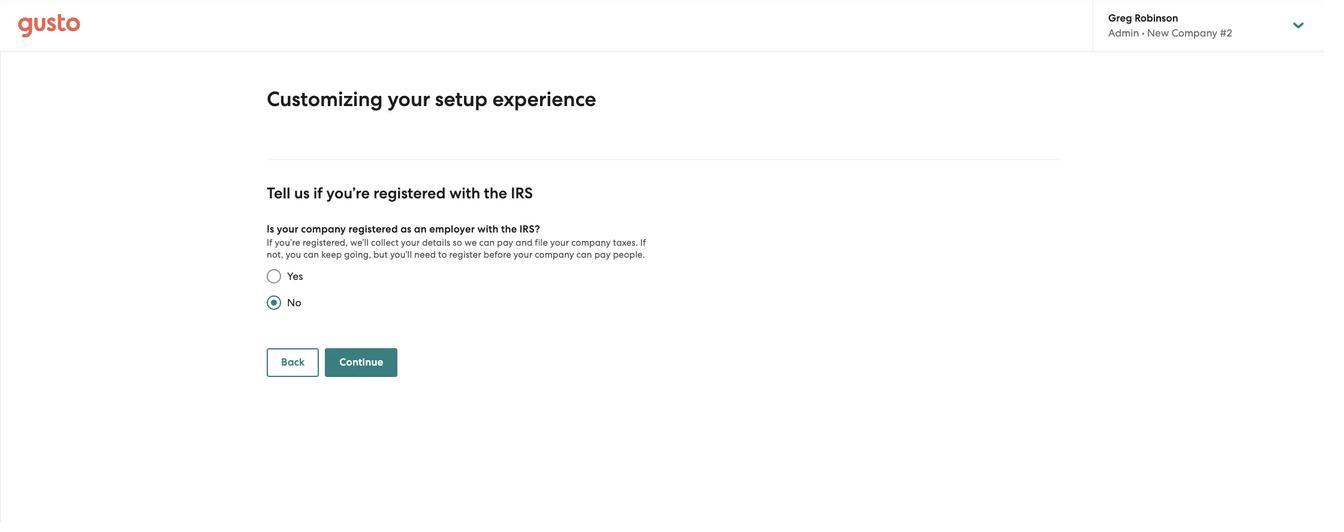 Task type: describe. For each thing, give the bounding box(es) containing it.
0 horizontal spatial can
[[304, 250, 319, 260]]

no
[[287, 297, 302, 309]]

is your company registered as an employer with the irs? if you're registered, we'll collect your details so we can pay and file your company taxes. if not, you can keep going, but you'll need to register before your company can pay people.
[[267, 223, 646, 260]]

customizing your setup experience
[[267, 87, 597, 112]]

and
[[516, 238, 533, 248]]

1 horizontal spatial can
[[479, 238, 495, 248]]

irs
[[511, 184, 533, 203]]

us
[[294, 184, 310, 203]]

file
[[535, 238, 548, 248]]

your left setup
[[388, 87, 430, 112]]

the inside "is your company registered as an employer with the irs? if you're registered, we'll collect your details so we can pay and file your company taxes. if not, you can keep going, but you'll need to register before your company can pay people."
[[501, 223, 517, 236]]

continue button
[[325, 348, 398, 377]]

not,
[[267, 250, 284, 260]]

0 vertical spatial the
[[484, 184, 508, 203]]

to
[[438, 250, 447, 260]]

with inside "is your company registered as an employer with the irs? if you're registered, we'll collect your details so we can pay and file your company taxes. if not, you can keep going, but you'll need to register before your company can pay people."
[[478, 223, 499, 236]]

•
[[1142, 27, 1145, 39]]

employer
[[430, 223, 475, 236]]

as
[[401, 223, 412, 236]]

greg
[[1109, 12, 1133, 25]]

registered inside "is your company registered as an employer with the irs? if you're registered, we'll collect your details so we can pay and file your company taxes. if not, you can keep going, but you'll need to register before your company can pay people."
[[349, 223, 398, 236]]

Yes radio
[[261, 263, 287, 290]]

continue
[[340, 356, 384, 369]]

customizing
[[267, 87, 383, 112]]

back
[[281, 356, 305, 369]]

admin
[[1109, 27, 1140, 39]]

details
[[422, 238, 451, 248]]

#2
[[1221, 27, 1233, 39]]

registered,
[[303, 238, 348, 248]]

1 if from the left
[[267, 238, 273, 248]]

an
[[414, 223, 427, 236]]

irs?
[[520, 223, 540, 236]]

1 horizontal spatial you're
[[327, 184, 370, 203]]

your down as
[[401, 238, 420, 248]]

new
[[1148, 27, 1170, 39]]

you
[[286, 250, 301, 260]]

yes
[[287, 270, 303, 282]]

No radio
[[261, 290, 287, 316]]



Task type: vqa. For each thing, say whether or not it's contained in the screenshot.
the top with
yes



Task type: locate. For each thing, give the bounding box(es) containing it.
with up employer
[[450, 184, 481, 203]]

registered up as
[[374, 184, 446, 203]]

with up before
[[478, 223, 499, 236]]

back button
[[267, 348, 319, 377]]

we'll
[[350, 238, 369, 248]]

registered
[[374, 184, 446, 203], [349, 223, 398, 236]]

can up before
[[479, 238, 495, 248]]

collect
[[371, 238, 399, 248]]

1 vertical spatial registered
[[349, 223, 398, 236]]

0 vertical spatial with
[[450, 184, 481, 203]]

tell
[[267, 184, 291, 203]]

you're right the if
[[327, 184, 370, 203]]

0 vertical spatial registered
[[374, 184, 446, 203]]

1 vertical spatial company
[[572, 238, 611, 248]]

greg robinson admin • new company #2
[[1109, 12, 1233, 39]]

tell us if you're registered with the irs
[[267, 184, 533, 203]]

you're up you at the top of page
[[275, 238, 301, 248]]

register
[[450, 250, 482, 260]]

pay up before
[[497, 238, 514, 248]]

experience
[[493, 87, 597, 112]]

company
[[301, 223, 346, 236], [572, 238, 611, 248], [535, 250, 575, 260]]

we
[[465, 238, 477, 248]]

before
[[484, 250, 512, 260]]

if
[[267, 238, 273, 248], [641, 238, 646, 248]]

1 vertical spatial you're
[[275, 238, 301, 248]]

taxes.
[[613, 238, 638, 248]]

the left 'irs'
[[484, 184, 508, 203]]

pay
[[497, 238, 514, 248], [595, 250, 611, 260]]

your right the file
[[551, 238, 569, 248]]

1 vertical spatial with
[[478, 223, 499, 236]]

your down and
[[514, 250, 533, 260]]

pay left people.
[[595, 250, 611, 260]]

the up and
[[501, 223, 517, 236]]

1 vertical spatial pay
[[595, 250, 611, 260]]

setup
[[435, 87, 488, 112]]

robinson
[[1135, 12, 1179, 25]]

can right you at the top of page
[[304, 250, 319, 260]]

can left people.
[[577, 250, 592, 260]]

your right "is"
[[277, 223, 299, 236]]

you'll
[[390, 250, 412, 260]]

0 vertical spatial company
[[301, 223, 346, 236]]

you're
[[327, 184, 370, 203], [275, 238, 301, 248]]

company
[[1172, 27, 1218, 39]]

need
[[415, 250, 436, 260]]

2 vertical spatial company
[[535, 250, 575, 260]]

0 horizontal spatial you're
[[275, 238, 301, 248]]

is
[[267, 223, 274, 236]]

2 if from the left
[[641, 238, 646, 248]]

0 horizontal spatial pay
[[497, 238, 514, 248]]

registered up the "collect"
[[349, 223, 398, 236]]

your
[[388, 87, 430, 112], [277, 223, 299, 236], [401, 238, 420, 248], [551, 238, 569, 248], [514, 250, 533, 260]]

going,
[[344, 250, 371, 260]]

if
[[314, 184, 323, 203]]

1 horizontal spatial if
[[641, 238, 646, 248]]

but
[[374, 250, 388, 260]]

can
[[479, 238, 495, 248], [304, 250, 319, 260], [577, 250, 592, 260]]

0 vertical spatial pay
[[497, 238, 514, 248]]

home image
[[18, 13, 80, 37]]

if right taxes.
[[641, 238, 646, 248]]

2 horizontal spatial can
[[577, 250, 592, 260]]

so
[[453, 238, 463, 248]]

people.
[[613, 250, 645, 260]]

keep
[[322, 250, 342, 260]]

with
[[450, 184, 481, 203], [478, 223, 499, 236]]

1 horizontal spatial pay
[[595, 250, 611, 260]]

0 horizontal spatial if
[[267, 238, 273, 248]]

you're inside "is your company registered as an employer with the irs? if you're registered, we'll collect your details so we can pay and file your company taxes. if not, you can keep going, but you'll need to register before your company can pay people."
[[275, 238, 301, 248]]

if up not,
[[267, 238, 273, 248]]

company up registered,
[[301, 223, 346, 236]]

company down the file
[[535, 250, 575, 260]]

company left taxes.
[[572, 238, 611, 248]]

0 vertical spatial you're
[[327, 184, 370, 203]]

the
[[484, 184, 508, 203], [501, 223, 517, 236]]

1 vertical spatial the
[[501, 223, 517, 236]]



